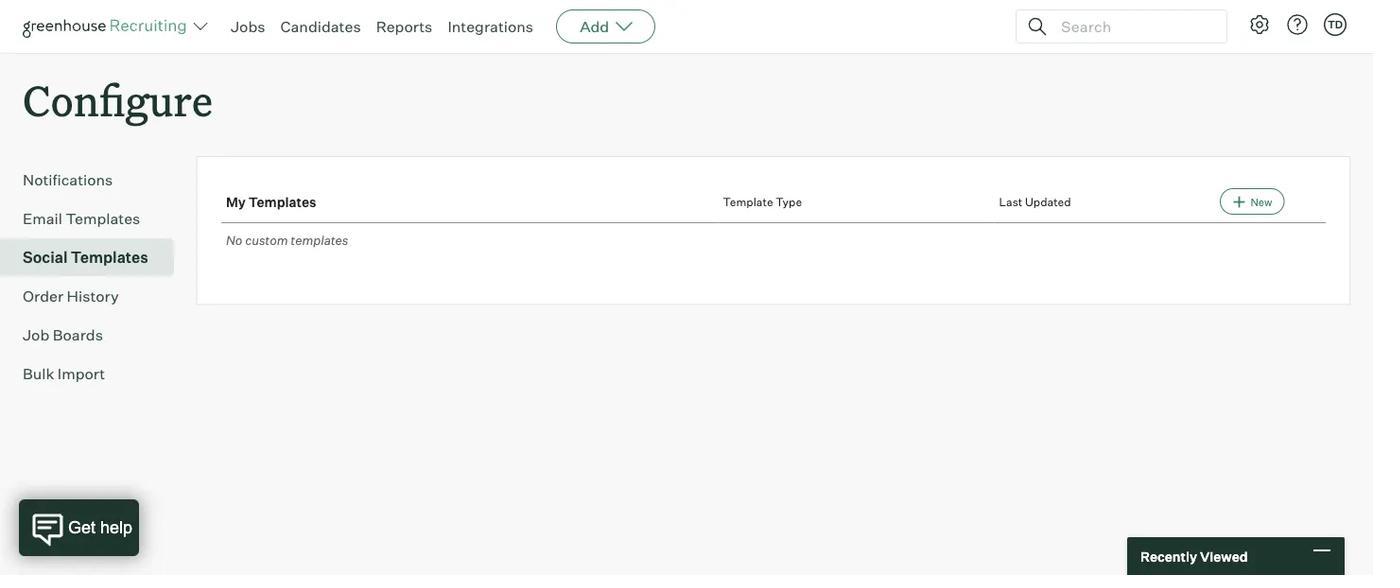 Task type: vqa. For each thing, say whether or not it's contained in the screenshot.
'Updated'
yes



Task type: locate. For each thing, give the bounding box(es) containing it.
td button
[[1324, 13, 1347, 36]]

viewed
[[1200, 548, 1248, 564]]

templates
[[249, 193, 316, 210], [66, 209, 140, 228], [71, 248, 148, 267]]

job boards
[[23, 326, 103, 344]]

new
[[1251, 196, 1273, 208]]

import
[[58, 364, 105, 383]]

bulk import
[[23, 364, 105, 383]]

templates up "social templates" link at top left
[[66, 209, 140, 228]]

last updated
[[999, 194, 1071, 209]]

templates
[[291, 232, 348, 248]]

reports link
[[376, 17, 433, 36]]

email templates link
[[23, 207, 166, 230]]

reports
[[376, 17, 433, 36]]

candidates
[[280, 17, 361, 36]]

template
[[723, 194, 773, 209]]

jobs
[[231, 17, 265, 36]]

bulk import link
[[23, 362, 166, 385]]

td button
[[1320, 9, 1351, 40]]

no custom templates
[[226, 232, 348, 248]]

history
[[67, 287, 119, 306]]

recently viewed
[[1141, 548, 1248, 564]]

social
[[23, 248, 68, 267]]

add button
[[556, 9, 656, 44]]

Search text field
[[1057, 13, 1210, 40]]

templates up the order history link
[[71, 248, 148, 267]]

configure image
[[1249, 13, 1271, 36]]

order history link
[[23, 285, 166, 308]]

templates up no custom templates
[[249, 193, 316, 210]]

integrations link
[[448, 17, 534, 36]]

type
[[776, 194, 802, 209]]

email templates
[[23, 209, 140, 228]]

my
[[226, 193, 246, 210]]

jobs link
[[231, 17, 265, 36]]



Task type: describe. For each thing, give the bounding box(es) containing it.
boards
[[53, 326, 103, 344]]

notifications
[[23, 170, 113, 189]]

templates for social templates
[[71, 248, 148, 267]]

recently
[[1141, 548, 1197, 564]]

job
[[23, 326, 49, 344]]

order history
[[23, 287, 119, 306]]

social templates
[[23, 248, 148, 267]]

candidates link
[[280, 17, 361, 36]]

td
[[1328, 18, 1343, 31]]

custom
[[245, 232, 288, 248]]

my templates
[[226, 193, 316, 210]]

add
[[580, 17, 609, 36]]

social templates link
[[23, 246, 166, 269]]

email
[[23, 209, 62, 228]]

new link
[[1220, 188, 1285, 215]]

templates for email templates
[[66, 209, 140, 228]]

updated
[[1025, 194, 1071, 209]]

job boards link
[[23, 324, 166, 346]]

order
[[23, 287, 63, 306]]

template type
[[723, 194, 802, 209]]

bulk
[[23, 364, 54, 383]]

notifications link
[[23, 169, 166, 191]]

no
[[226, 232, 243, 248]]

templates for my templates
[[249, 193, 316, 210]]

last
[[999, 194, 1023, 209]]

configure
[[23, 72, 213, 128]]

integrations
[[448, 17, 534, 36]]

greenhouse recruiting image
[[23, 15, 193, 38]]



